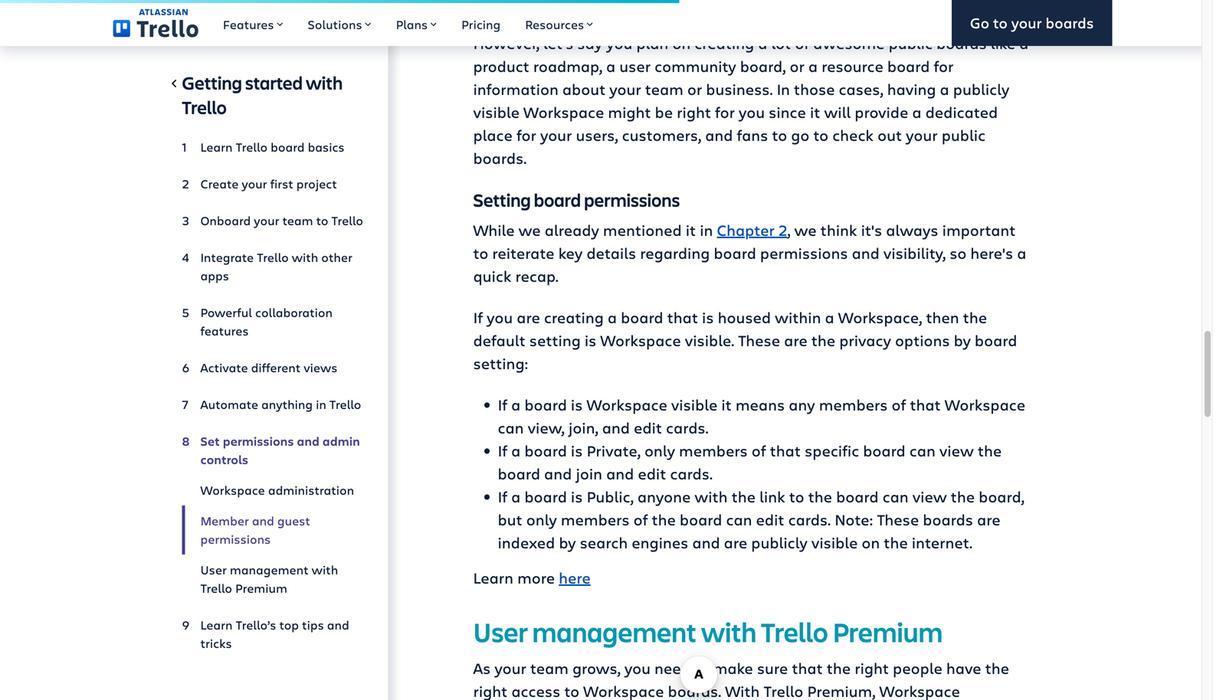 Task type: vqa. For each thing, say whether or not it's contained in the screenshot.
the bottommost cards.
yes



Task type: describe. For each thing, give the bounding box(es) containing it.
access
[[511, 681, 560, 700]]

by inside if you are creating a board that is housed within a workspace, then the default setting is workspace visible. these are the privacy options by board setting:
[[954, 330, 971, 351]]

permissions inside set permissions and admin controls
[[223, 433, 294, 449]]

and up private,
[[602, 417, 630, 438]]

note:
[[835, 509, 873, 530]]

features button
[[211, 0, 295, 46]]

a inside the , we think it's always important to reiterate key details regarding board permissions and visibility, so here's a quick recap.
[[1017, 243, 1027, 263]]

to down grows,
[[564, 681, 579, 700]]

trello inside 'user management with trello premium'
[[200, 580, 232, 597]]

it's
[[861, 220, 882, 240]]

onboard your team to trello link
[[182, 205, 364, 236]]

reiterate
[[492, 243, 555, 263]]

trello down sure
[[764, 681, 803, 700]]

setting
[[473, 188, 531, 212]]

link
[[760, 486, 785, 507]]

and inside member and guest permissions
[[252, 513, 274, 529]]

is up join,
[[571, 394, 583, 415]]

project
[[296, 176, 337, 192]]

trello inside getting started with trello
[[182, 95, 227, 119]]

resource
[[822, 56, 884, 76]]

might
[[608, 102, 651, 122]]

board up first
[[271, 139, 305, 155]]

place
[[473, 125, 513, 145]]

set permissions and admin controls
[[200, 433, 360, 468]]

features
[[223, 16, 274, 33]]

activate different views
[[200, 359, 338, 376]]

and inside however, let's say you plan on creating a lot of awesome public boards like a product roadmap, a user community board, or a resource board for information about your team or business. in those cases, having a publicly visible workspace might be right for you since it will provide a dedicated place for your users, customers, and fans to go to check out your public boards.
[[705, 125, 733, 145]]

housed
[[718, 307, 771, 328]]

is down join,
[[571, 440, 583, 461]]

indexed
[[498, 532, 555, 553]]

board up view,
[[525, 394, 567, 415]]

that down the options
[[910, 394, 941, 415]]

grows,
[[572, 658, 621, 679]]

regarding
[[640, 243, 710, 263]]

to right go
[[813, 125, 829, 145]]

of up the engines
[[634, 509, 648, 530]]

creating inside however, let's say you plan on creating a lot of awesome public boards like a product roadmap, a user community board, or a resource board for information about your team or business. in those cases, having a publicly visible workspace might be right for you since it will provide a dedicated place for your users, customers, and fans to go to check out your public boards.
[[695, 33, 754, 53]]

having
[[887, 79, 936, 99]]

you inside user management with trello premium as your team grows, you need to make sure that the right people have the right access to workspace boards. with trello premium, workspac
[[625, 658, 651, 679]]

tips
[[302, 617, 324, 633]]

plans button
[[384, 0, 449, 46]]

dedicated
[[926, 102, 998, 122]]

your inside user management with trello premium as your team grows, you need to make sure that the right people have the right access to workspace boards. with trello premium, workspac
[[495, 658, 526, 679]]

administration
[[268, 482, 354, 499]]

we for ,
[[794, 220, 817, 240]]

so
[[950, 243, 967, 263]]

within
[[775, 307, 821, 328]]

to inside go to your boards link
[[993, 13, 1008, 33]]

however,
[[473, 33, 540, 53]]

0 vertical spatial members
[[819, 394, 888, 415]]

trello inside 'integrate trello with other apps'
[[257, 249, 289, 266]]

privacy
[[839, 330, 891, 351]]

1 vertical spatial right
[[855, 658, 889, 679]]

of inside however, let's say you plan on creating a lot of awesome public boards like a product roadmap, a user community board, or a resource board for information about your team or business. in those cases, having a publicly visible workspace might be right for you since it will provide a dedicated place for your users, customers, and fans to go to check out your public boards.
[[795, 33, 809, 53]]

specific
[[805, 440, 859, 461]]

to inside onboard your team to trello link
[[316, 212, 328, 229]]

1 horizontal spatial in
[[700, 220, 713, 240]]

let's
[[543, 33, 574, 53]]

premium for user management with trello premium
[[235, 580, 287, 597]]

integrate trello with other apps
[[200, 249, 352, 284]]

you up user
[[606, 33, 633, 53]]

join,
[[568, 417, 598, 438]]

boards. inside user management with trello premium as your team grows, you need to make sure that the right people have the right access to workspace boards. with trello premium, workspac
[[668, 681, 721, 700]]

community
[[655, 56, 736, 76]]

to left go
[[772, 125, 787, 145]]

here's
[[971, 243, 1013, 263]]

automate anything in trello link
[[182, 389, 364, 420]]

think
[[821, 220, 857, 240]]

options
[[895, 330, 950, 351]]

but
[[498, 509, 522, 530]]

board, inside if a board is workspace visible it means any members of that workspace can view, join, and edit cards. if a board is private, only members of that specific board can view the board and join and edit cards. if a board is public, anyone with the link to the board can view the board, but only members of the board can edit cards. note: these boards are indexed by search engines and are publicly visible on the internet.
[[979, 486, 1025, 507]]

boards. inside however, let's say you plan on creating a lot of awesome public boards like a product roadmap, a user community board, or a resource board for information about your team or business. in those cases, having a publicly visible workspace might be right for you since it will provide a dedicated place for your users, customers, and fans to go to check out your public boards.
[[473, 148, 527, 168]]

board down view,
[[525, 440, 567, 461]]

is up the 'visible.'
[[702, 307, 714, 328]]

that left 'specific' at right bottom
[[770, 440, 801, 461]]

board right 'specific' at right bottom
[[863, 440, 906, 461]]

1 vertical spatial members
[[679, 440, 748, 461]]

boards inside if a board is workspace visible it means any members of that workspace can view, join, and edit cards. if a board is private, only members of that specific board can view the board and join and edit cards. if a board is public, anyone with the link to the board can view the board, but only members of the board can edit cards. note: these boards are indexed by search engines and are publicly visible on the internet.
[[923, 509, 973, 530]]

1 vertical spatial edit
[[638, 463, 666, 484]]

user management with trello premium
[[200, 562, 338, 597]]

user for user management with trello premium as your team grows, you need to make sure that the right people have the right access to workspace boards. with trello premium, workspac
[[473, 614, 528, 650]]

people
[[893, 658, 943, 679]]

have
[[946, 658, 981, 679]]

learn trello board basics link
[[182, 132, 364, 162]]

atlassian trello image
[[113, 9, 198, 37]]

management for user management with trello premium as your team grows, you need to make sure that the right people have the right access to workspace boards. with trello premium, workspac
[[532, 614, 697, 650]]

0 vertical spatial edit
[[634, 417, 662, 438]]

1 horizontal spatial public
[[942, 125, 986, 145]]

visible inside however, let's say you plan on creating a lot of awesome public boards like a product roadmap, a user community board, or a resource board for information about your team or business. in those cases, having a publicly visible workspace might be right for you since it will provide a dedicated place for your users, customers, and fans to go to check out your public boards.
[[473, 102, 520, 122]]

views
[[304, 359, 338, 376]]

internet.
[[912, 532, 972, 553]]

other
[[321, 249, 352, 266]]

basics
[[308, 139, 345, 155]]

is down join
[[571, 486, 583, 507]]

guest
[[277, 513, 310, 529]]

with for integrate trello with other apps
[[292, 249, 318, 266]]

learn for learn more here
[[473, 568, 514, 588]]

integrate
[[200, 249, 254, 266]]

already
[[545, 220, 599, 240]]

while
[[473, 220, 515, 240]]

important
[[942, 220, 1016, 240]]

go
[[791, 125, 810, 145]]

with for user management with trello premium as your team grows, you need to make sure that the right people have the right access to workspace boards. with trello premium, workspac
[[701, 614, 757, 650]]

onboard
[[200, 212, 251, 229]]

workspace inside if you are creating a board that is housed within a workspace, then the default setting is workspace visible. these are the privacy options by board setting:
[[600, 330, 681, 351]]

board down the anyone
[[680, 509, 722, 530]]

setting:
[[473, 353, 528, 374]]

if inside if you are creating a board that is housed within a workspace, then the default setting is workspace visible. these are the privacy options by board setting:
[[473, 307, 483, 328]]

setting
[[529, 330, 581, 351]]

member and guest permissions
[[200, 513, 310, 548]]

board up indexed
[[525, 486, 567, 507]]

your left the users,
[[540, 125, 572, 145]]

admin
[[323, 433, 360, 449]]

trello up the other
[[331, 212, 363, 229]]

learn for learn trello board basics
[[200, 139, 233, 155]]

1 horizontal spatial visible
[[671, 394, 718, 415]]

you inside if you are creating a board that is housed within a workspace, then the default setting is workspace visible. these are the privacy options by board setting:
[[487, 307, 513, 328]]

permissions inside the , we think it's always important to reiterate key details regarding board permissions and visibility, so here's a quick recap.
[[760, 243, 848, 263]]

board, inside however, let's say you plan on creating a lot of awesome public boards like a product roadmap, a user community board, or a resource board for information about your team or business. in those cases, having a publicly visible workspace might be right for you since it will provide a dedicated place for your users, customers, and fans to go to check out your public boards.
[[740, 56, 786, 76]]

like
[[991, 33, 1016, 53]]

say
[[577, 33, 603, 53]]

go to your boards
[[970, 13, 1094, 33]]

pricing link
[[449, 0, 513, 46]]

started
[[245, 71, 303, 95]]

your up might at right
[[610, 79, 641, 99]]

0 vertical spatial for
[[934, 56, 954, 76]]

cases,
[[839, 79, 883, 99]]

0 vertical spatial or
[[790, 56, 805, 76]]

information
[[473, 79, 559, 99]]

premium for user management with trello premium as your team grows, you need to make sure that the right people have the right access to workspace boards. with trello premium, workspac
[[833, 614, 943, 650]]

create your first project
[[200, 176, 337, 192]]

to inside if a board is workspace visible it means any members of that workspace can view, join, and edit cards. if a board is private, only members of that specific board can view the board and join and edit cards. if a board is public, anyone with the link to the board can view the board, but only members of the board can edit cards. note: these boards are indexed by search engines and are publicly visible on the internet.
[[789, 486, 804, 507]]

quick
[[473, 266, 512, 286]]

pricing
[[461, 16, 501, 33]]

page progress progress bar
[[0, 0, 679, 3]]

that inside user management with trello premium as your team grows, you need to make sure that the right people have the right access to workspace boards. with trello premium, workspac
[[792, 658, 823, 679]]

board up the note:
[[836, 486, 879, 507]]

board right the options
[[975, 330, 1017, 351]]

workspace inside however, let's say you plan on creating a lot of awesome public boards like a product roadmap, a user community board, or a resource board for information about your team or business. in those cases, having a publicly visible workspace might be right for you since it will provide a dedicated place for your users, customers, and fans to go to check out your public boards.
[[523, 102, 604, 122]]

mentioned
[[603, 220, 682, 240]]

board inside however, let's say you plan on creating a lot of awesome public boards like a product roadmap, a user community board, or a resource board for information about your team or business. in those cases, having a publicly visible workspace might be right for you since it will provide a dedicated place for your users, customers, and fans to go to check out your public boards.
[[887, 56, 930, 76]]

that inside if you are creating a board that is housed within a workspace, then the default setting is workspace visible. these are the privacy options by board setting:
[[667, 307, 698, 328]]

workspace administration link
[[182, 475, 364, 506]]

activate
[[200, 359, 248, 376]]

features
[[200, 323, 249, 339]]

business.
[[706, 79, 773, 99]]

trello up create your first project
[[236, 139, 268, 155]]

default
[[473, 330, 526, 351]]

we for while
[[519, 220, 541, 240]]

your up like
[[1011, 13, 1042, 33]]

0 vertical spatial view
[[940, 440, 974, 461]]

management for user management with trello premium
[[230, 562, 309, 578]]

automate
[[200, 396, 258, 413]]

of down the options
[[892, 394, 906, 415]]

1 vertical spatial for
[[715, 102, 735, 122]]

plans
[[396, 16, 428, 33]]

to inside the , we think it's always important to reiterate key details regarding board permissions and visibility, so here's a quick recap.
[[473, 243, 488, 263]]

solutions
[[308, 16, 362, 33]]

any
[[789, 394, 815, 415]]



Task type: locate. For each thing, give the bounding box(es) containing it.
view
[[940, 440, 974, 461], [913, 486, 947, 507]]

learn up tricks
[[200, 617, 233, 633]]

2 horizontal spatial visible
[[812, 532, 858, 553]]

resources button
[[513, 0, 606, 46]]

0 horizontal spatial by
[[559, 532, 576, 553]]

to up quick
[[473, 243, 488, 263]]

or up in
[[790, 56, 805, 76]]

trello up sure
[[761, 614, 828, 650]]

by inside if a board is workspace visible it means any members of that workspace can view, join, and edit cards. if a board is private, only members of that specific board can view the board and join and edit cards. if a board is public, anyone with the link to the board can view the board, but only members of the board can edit cards. note: these boards are indexed by search engines and are publicly visible on the internet.
[[559, 532, 576, 553]]

on
[[672, 33, 691, 53], [862, 532, 880, 553]]

engines
[[632, 532, 689, 553]]

on down the note:
[[862, 532, 880, 553]]

management inside user management with trello premium as your team grows, you need to make sure that the right people have the right access to workspace boards. with trello premium, workspac
[[532, 614, 697, 650]]

0 vertical spatial by
[[954, 330, 971, 351]]

user inside 'user management with trello premium'
[[200, 562, 227, 578]]

board down details
[[621, 307, 663, 328]]

0 horizontal spatial for
[[517, 125, 536, 145]]

anyone
[[638, 486, 691, 507]]

right inside however, let's say you plan on creating a lot of awesome public boards like a product roadmap, a user community board, or a resource board for information about your team or business. in those cases, having a publicly visible workspace might be right for you since it will provide a dedicated place for your users, customers, and fans to go to check out your public boards.
[[677, 102, 711, 122]]

for down business. at the right
[[715, 102, 735, 122]]

go
[[970, 13, 989, 33]]

1 horizontal spatial user
[[473, 614, 528, 650]]

1 horizontal spatial right
[[677, 102, 711, 122]]

more
[[517, 568, 555, 588]]

public,
[[587, 486, 634, 507]]

if a board is workspace visible it means any members of that workspace can view, join, and edit cards. if a board is private, only members of that specific board can view the board and join and edit cards. if a board is public, anyone with the link to the board can view the board, but only members of the board can edit cards. note: these boards are indexed by search engines and are publicly visible on the internet.
[[498, 394, 1026, 553]]

0 vertical spatial team
[[645, 79, 684, 99]]

search
[[580, 532, 628, 553]]

1 horizontal spatial premium
[[833, 614, 943, 650]]

that up the 'visible.'
[[667, 307, 698, 328]]

premium,
[[807, 681, 876, 700]]

2 vertical spatial it
[[721, 394, 732, 415]]

0 horizontal spatial team
[[282, 212, 313, 229]]

check
[[832, 125, 874, 145]]

publicly inside if a board is workspace visible it means any members of that workspace can view, join, and edit cards. if a board is private, only members of that specific board can view the board and join and edit cards. if a board is public, anyone with the link to the board can view the board, but only members of the board can edit cards. note: these boards are indexed by search engines and are publicly visible on the internet.
[[751, 532, 808, 553]]

0 horizontal spatial visible
[[473, 102, 520, 122]]

1 vertical spatial visible
[[671, 394, 718, 415]]

to down project
[[316, 212, 328, 229]]

it left the will
[[810, 102, 820, 122]]

1 horizontal spatial creating
[[695, 33, 754, 53]]

board up "but" on the left
[[498, 463, 540, 484]]

1 vertical spatial cards.
[[670, 463, 713, 484]]

1 horizontal spatial only
[[644, 440, 675, 461]]

workspace administration
[[200, 482, 354, 499]]

with up tips
[[312, 562, 338, 578]]

boards. down the 'need'
[[668, 681, 721, 700]]

to right the 'need'
[[694, 658, 709, 679]]

publicly inside however, let's say you plan on creating a lot of awesome public boards like a product roadmap, a user community board, or a resource board for information about your team or business. in those cases, having a publicly visible workspace might be right for you since it will provide a dedicated place for your users, customers, and fans to go to check out your public boards.
[[953, 79, 1010, 99]]

and left admin
[[297, 433, 320, 449]]

premium inside user management with trello premium as your team grows, you need to make sure that the right people have the right access to workspace boards. with trello premium, workspac
[[833, 614, 943, 650]]

team up "be"
[[645, 79, 684, 99]]

these right the note:
[[877, 509, 919, 530]]

1 we from the left
[[519, 220, 541, 240]]

0 horizontal spatial user
[[200, 562, 227, 578]]

management up grows,
[[532, 614, 697, 650]]

trello down onboard your team to trello link
[[257, 249, 289, 266]]

you left the 'need'
[[625, 658, 651, 679]]

only up the anyone
[[644, 440, 675, 461]]

set
[[200, 433, 220, 449]]

0 horizontal spatial these
[[738, 330, 780, 351]]

user
[[200, 562, 227, 578], [473, 614, 528, 650]]

premium up trello's
[[235, 580, 287, 597]]

public up having
[[889, 33, 933, 53]]

1 vertical spatial premium
[[833, 614, 943, 650]]

team down first
[[282, 212, 313, 229]]

of right lot
[[795, 33, 809, 53]]

public down dedicated
[[942, 125, 986, 145]]

your left first
[[242, 176, 267, 192]]

1 horizontal spatial on
[[862, 532, 880, 553]]

boards inside however, let's say you plan on creating a lot of awesome public boards like a product roadmap, a user community board, or a resource board for information about your team or business. in those cases, having a publicly visible workspace might be right for you since it will provide a dedicated place for your users, customers, and fans to go to check out your public boards.
[[937, 33, 987, 53]]

board inside the , we think it's always important to reiterate key details regarding board permissions and visibility, so here's a quick recap.
[[714, 243, 756, 263]]

edit
[[634, 417, 662, 438], [638, 463, 666, 484], [756, 509, 784, 530]]

permissions up while we already mentioned it in chapter 2
[[584, 188, 680, 212]]

and inside learn trello's top tips and tricks
[[327, 617, 349, 633]]

you up default
[[487, 307, 513, 328]]

0 horizontal spatial premium
[[235, 580, 287, 597]]

it inside if a board is workspace visible it means any members of that workspace can view, join, and edit cards. if a board is private, only members of that specific board can view the board and join and edit cards. if a board is public, anyone with the link to the board can view the board, but only members of the board can edit cards. note: these boards are indexed by search engines and are publicly visible on the internet.
[[721, 394, 732, 415]]

on up community
[[672, 33, 691, 53]]

resources
[[525, 16, 584, 33]]

or down community
[[687, 79, 702, 99]]

these inside if you are creating a board that is housed within a workspace, then the default setting is workspace visible. these are the privacy options by board setting:
[[738, 330, 780, 351]]

1 vertical spatial or
[[687, 79, 702, 99]]

visible left means
[[671, 394, 718, 415]]

learn left more on the bottom left of the page
[[473, 568, 514, 588]]

1 vertical spatial view
[[913, 486, 947, 507]]

0 vertical spatial user
[[200, 562, 227, 578]]

board down chapter
[[714, 243, 756, 263]]

sure
[[757, 658, 788, 679]]

1 vertical spatial creating
[[544, 307, 604, 328]]

you up fans
[[739, 102, 765, 122]]

however, let's say you plan on creating a lot of awesome public boards like a product roadmap, a user community board, or a resource board for information about your team or business. in those cases, having a publicly visible workspace might be right for you since it will provide a dedicated place for your users, customers, and fans to go to check out your public boards.
[[473, 33, 1029, 168]]

customers,
[[622, 125, 701, 145]]

integrate trello with other apps link
[[182, 242, 364, 291]]

these down the housed
[[738, 330, 780, 351]]

user inside user management with trello premium as your team grows, you need to make sure that the right people have the right access to workspace boards. with trello premium, workspac
[[473, 614, 528, 650]]

1 vertical spatial by
[[559, 532, 576, 553]]

2 horizontal spatial team
[[645, 79, 684, 99]]

user
[[619, 56, 651, 76]]

0 vertical spatial on
[[672, 33, 691, 53]]

permissions up 'controls'
[[223, 433, 294, 449]]

0 vertical spatial cards.
[[666, 417, 709, 438]]

1 vertical spatial it
[[686, 220, 696, 240]]

automate anything in trello
[[200, 396, 361, 413]]

1 vertical spatial publicly
[[751, 532, 808, 553]]

1 vertical spatial team
[[282, 212, 313, 229]]

2 vertical spatial for
[[517, 125, 536, 145]]

0 vertical spatial in
[[700, 220, 713, 240]]

learn up create
[[200, 139, 233, 155]]

2 horizontal spatial for
[[934, 56, 954, 76]]

to
[[993, 13, 1008, 33], [772, 125, 787, 145], [813, 125, 829, 145], [316, 212, 328, 229], [473, 243, 488, 263], [789, 486, 804, 507], [694, 658, 709, 679], [564, 681, 579, 700]]

with
[[306, 71, 343, 95], [292, 249, 318, 266], [695, 486, 728, 507], [312, 562, 338, 578], [701, 614, 757, 650]]

user for user management with trello premium
[[200, 562, 227, 578]]

0 vertical spatial premium
[[235, 580, 287, 597]]

in up regarding
[[700, 220, 713, 240]]

with right started on the left of the page
[[306, 71, 343, 95]]

0 horizontal spatial creating
[[544, 307, 604, 328]]

2 vertical spatial team
[[530, 658, 569, 679]]

top
[[279, 617, 299, 633]]

view,
[[528, 417, 565, 438]]

to up like
[[993, 13, 1008, 33]]

and inside set permissions and admin controls
[[297, 433, 320, 449]]

0 horizontal spatial members
[[561, 509, 630, 530]]

and left join
[[544, 463, 572, 484]]

plan
[[636, 33, 669, 53]]

members up "search"
[[561, 509, 630, 530]]

apps
[[200, 267, 229, 284]]

1 vertical spatial public
[[942, 125, 986, 145]]

1 horizontal spatial these
[[877, 509, 919, 530]]

lot
[[771, 33, 791, 53]]

0 vertical spatial boards.
[[473, 148, 527, 168]]

and right the engines
[[692, 532, 720, 553]]

with inside 'integrate trello with other apps'
[[292, 249, 318, 266]]

join
[[576, 463, 602, 484]]

can
[[498, 417, 524, 438], [910, 440, 936, 461], [883, 486, 909, 507], [726, 509, 752, 530]]

and right tips
[[327, 617, 349, 633]]

trello up admin
[[329, 396, 361, 413]]

1 horizontal spatial publicly
[[953, 79, 1010, 99]]

board up the already
[[534, 188, 581, 212]]

create your first project link
[[182, 169, 364, 199]]

0 horizontal spatial boards.
[[473, 148, 527, 168]]

management down member and guest permissions link
[[230, 562, 309, 578]]

collaboration
[[255, 304, 333, 321]]

your right out
[[906, 125, 938, 145]]

creating up setting
[[544, 307, 604, 328]]

1 horizontal spatial members
[[679, 440, 748, 461]]

chapter
[[717, 220, 775, 240]]

1 vertical spatial in
[[316, 396, 326, 413]]

premium inside 'user management with trello premium'
[[235, 580, 287, 597]]

or
[[790, 56, 805, 76], [687, 79, 702, 99]]

permissions inside member and guest permissions
[[200, 531, 271, 548]]

2 we from the left
[[794, 220, 817, 240]]

we right ,
[[794, 220, 817, 240]]

if you are creating a board that is housed within a workspace, then the default setting is workspace visible. these are the privacy options by board setting:
[[473, 307, 1017, 374]]

2 vertical spatial members
[[561, 509, 630, 530]]

for
[[934, 56, 954, 76], [715, 102, 735, 122], [517, 125, 536, 145]]

users,
[[576, 125, 618, 145]]

0 vertical spatial these
[[738, 330, 780, 351]]

learn inside learn trello's top tips and tricks
[[200, 617, 233, 633]]

0 horizontal spatial publicly
[[751, 532, 808, 553]]

user up as
[[473, 614, 528, 650]]

onboard your team to trello
[[200, 212, 363, 229]]

creating inside if you are creating a board that is housed within a workspace, then the default setting is workspace visible. these are the privacy options by board setting:
[[544, 307, 604, 328]]

1 vertical spatial board,
[[979, 486, 1025, 507]]

visible down the note:
[[812, 532, 858, 553]]

2 horizontal spatial right
[[855, 658, 889, 679]]

0 horizontal spatial it
[[686, 220, 696, 240]]

1 vertical spatial learn
[[473, 568, 514, 588]]

with inside 'user management with trello premium'
[[312, 562, 338, 578]]

1 vertical spatial management
[[532, 614, 697, 650]]

in right anything
[[316, 396, 326, 413]]

user management with trello premium link
[[182, 555, 364, 604]]

0 vertical spatial visible
[[473, 102, 520, 122]]

1 vertical spatial boards.
[[668, 681, 721, 700]]

need
[[655, 658, 690, 679]]

getting
[[182, 71, 242, 95]]

we inside the , we think it's always important to reiterate key details regarding board permissions and visibility, so here's a quick recap.
[[794, 220, 817, 240]]

publicly down link in the bottom right of the page
[[751, 532, 808, 553]]

and down private,
[[606, 463, 634, 484]]

and inside the , we think it's always important to reiterate key details regarding board permissions and visibility, so here's a quick recap.
[[852, 243, 880, 263]]

is right setting
[[585, 330, 597, 351]]

with right the anyone
[[695, 486, 728, 507]]

trello
[[182, 95, 227, 119], [236, 139, 268, 155], [331, 212, 363, 229], [257, 249, 289, 266], [329, 396, 361, 413], [200, 580, 232, 597], [761, 614, 828, 650], [764, 681, 803, 700]]

while we already mentioned it in chapter 2
[[473, 220, 787, 240]]

with for user management with trello premium
[[312, 562, 338, 578]]

0 horizontal spatial management
[[230, 562, 309, 578]]

with inside user management with trello premium as your team grows, you need to make sure that the right people have the right access to workspace boards. with trello premium, workspac
[[701, 614, 757, 650]]

0 vertical spatial creating
[[695, 33, 754, 53]]

right
[[677, 102, 711, 122], [855, 658, 889, 679], [473, 681, 508, 700]]

chapter 2 link
[[717, 220, 787, 240]]

0 vertical spatial only
[[644, 440, 675, 461]]

go to your boards link
[[952, 0, 1112, 46]]

0 vertical spatial public
[[889, 33, 933, 53]]

only
[[644, 440, 675, 461], [526, 509, 557, 530]]

and down it's
[[852, 243, 880, 263]]

0 horizontal spatial public
[[889, 33, 933, 53]]

1 horizontal spatial management
[[532, 614, 697, 650]]

1 horizontal spatial it
[[721, 394, 732, 415]]

boards. down place in the top left of the page
[[473, 148, 527, 168]]

solutions button
[[295, 0, 384, 46]]

these inside if a board is workspace visible it means any members of that workspace can view, join, and edit cards. if a board is private, only members of that specific board can view the board and join and edit cards. if a board is public, anyone with the link to the board can view the board, but only members of the board can edit cards. note: these boards are indexed by search engines and are publicly visible on the internet.
[[877, 509, 919, 530]]

management inside 'user management with trello premium'
[[230, 562, 309, 578]]

we up reiterate
[[519, 220, 541, 240]]

2 horizontal spatial it
[[810, 102, 820, 122]]

on inside however, let's say you plan on creating a lot of awesome public boards like a product roadmap, a user community board, or a resource board for information about your team or business. in those cases, having a publicly visible workspace might be right for you since it will provide a dedicated place for your users, customers, and fans to go to check out your public boards.
[[672, 33, 691, 53]]

trello's
[[236, 617, 276, 633]]

activate different views link
[[182, 353, 364, 383]]

0 horizontal spatial board,
[[740, 56, 786, 76]]

with inside if a board is workspace visible it means any members of that workspace can view, join, and edit cards. if a board is private, only members of that specific board can view the board and join and edit cards. if a board is public, anyone with the link to the board can view the board, but only members of the board can edit cards. note: these boards are indexed by search engines and are publicly visible on the internet.
[[695, 486, 728, 507]]

publicly
[[953, 79, 1010, 99], [751, 532, 808, 553]]

0 vertical spatial right
[[677, 102, 711, 122]]

members up 'specific' at right bottom
[[819, 394, 888, 415]]

0 vertical spatial learn
[[200, 139, 233, 155]]

0 horizontal spatial right
[[473, 681, 508, 700]]

1 vertical spatial these
[[877, 509, 919, 530]]

if
[[473, 307, 483, 328], [498, 394, 507, 415], [498, 440, 507, 461], [498, 486, 507, 507]]

right up premium,
[[855, 658, 889, 679]]

0 horizontal spatial only
[[526, 509, 557, 530]]

edit up the anyone
[[638, 463, 666, 484]]

to right link in the bottom right of the page
[[789, 486, 804, 507]]

you
[[606, 33, 633, 53], [739, 102, 765, 122], [487, 307, 513, 328], [625, 658, 651, 679]]

1 horizontal spatial we
[[794, 220, 817, 240]]

2 vertical spatial edit
[[756, 509, 784, 530]]

right down as
[[473, 681, 508, 700]]

with for getting started with trello
[[306, 71, 343, 95]]

member
[[200, 513, 249, 529]]

with
[[725, 681, 760, 700]]

permissions down ,
[[760, 243, 848, 263]]

1 vertical spatial only
[[526, 509, 557, 530]]

visible.
[[685, 330, 734, 351]]

team
[[645, 79, 684, 99], [282, 212, 313, 229], [530, 658, 569, 679]]

0 vertical spatial publicly
[[953, 79, 1010, 99]]

0 horizontal spatial or
[[687, 79, 702, 99]]

trello up tricks
[[200, 580, 232, 597]]

board up having
[[887, 56, 930, 76]]

learn trello board basics
[[200, 139, 345, 155]]

first
[[270, 176, 293, 192]]

creating up community
[[695, 33, 754, 53]]

1 horizontal spatial for
[[715, 102, 735, 122]]

0 horizontal spatial in
[[316, 396, 326, 413]]

by down then
[[954, 330, 971, 351]]

2 vertical spatial visible
[[812, 532, 858, 553]]

getting started with trello link
[[182, 71, 364, 126]]

team inside user management with trello premium as your team grows, you need to make sure that the right people have the right access to workspace boards. with trello premium, workspac
[[530, 658, 569, 679]]

0 vertical spatial management
[[230, 562, 309, 578]]

with inside getting started with trello
[[306, 71, 343, 95]]

1 vertical spatial on
[[862, 532, 880, 553]]

by
[[954, 330, 971, 351], [559, 532, 576, 553]]

permissions
[[584, 188, 680, 212], [760, 243, 848, 263], [223, 433, 294, 449], [200, 531, 271, 548]]

it inside however, let's say you plan on creating a lot of awesome public boards like a product roadmap, a user community board, or a resource board for information about your team or business. in those cases, having a publicly visible workspace might be right for you since it will provide a dedicated place for your users, customers, and fans to go to check out your public boards.
[[810, 102, 820, 122]]

2 vertical spatial learn
[[200, 617, 233, 633]]

trello down getting
[[182, 95, 227, 119]]

,
[[787, 220, 791, 240]]

on inside if a board is workspace visible it means any members of that workspace can view, join, and edit cards. if a board is private, only members of that specific board can view the board and join and edit cards. if a board is public, anyone with the link to the board can view the board, but only members of the board can edit cards. note: these boards are indexed by search engines and are publicly visible on the internet.
[[862, 532, 880, 553]]

boards.
[[473, 148, 527, 168], [668, 681, 721, 700]]

about
[[562, 79, 606, 99]]

publicly up dedicated
[[953, 79, 1010, 99]]

it up regarding
[[686, 220, 696, 240]]

0 horizontal spatial we
[[519, 220, 541, 240]]

team inside however, let's say you plan on creating a lot of awesome public boards like a product roadmap, a user community board, or a resource board for information about your team or business. in those cases, having a publicly visible workspace might be right for you since it will provide a dedicated place for your users, customers, and fans to go to check out your public boards.
[[645, 79, 684, 99]]

only up indexed
[[526, 509, 557, 530]]

anything
[[261, 396, 313, 413]]

it left means
[[721, 394, 732, 415]]

members down means
[[679, 440, 748, 461]]

1 horizontal spatial team
[[530, 658, 569, 679]]

since
[[769, 102, 806, 122]]

as
[[473, 658, 491, 679]]

workspace inside user management with trello premium as your team grows, you need to make sure that the right people have the right access to workspace boards. with trello premium, workspac
[[583, 681, 664, 700]]

user down member
[[200, 562, 227, 578]]

is
[[702, 307, 714, 328], [585, 330, 597, 351], [571, 394, 583, 415], [571, 440, 583, 461], [571, 486, 583, 507]]

for right place in the top left of the page
[[517, 125, 536, 145]]

visible up place in the top left of the page
[[473, 102, 520, 122]]

team up access
[[530, 658, 569, 679]]

cards.
[[666, 417, 709, 438], [670, 463, 713, 484], [788, 509, 831, 530]]

2 vertical spatial cards.
[[788, 509, 831, 530]]

1 horizontal spatial board,
[[979, 486, 1025, 507]]

1 horizontal spatial boards.
[[668, 681, 721, 700]]

your down create your first project
[[254, 212, 279, 229]]

learn more here
[[473, 568, 591, 588]]

0 horizontal spatial on
[[672, 33, 691, 53]]

learn
[[200, 139, 233, 155], [473, 568, 514, 588], [200, 617, 233, 633]]

by up here
[[559, 532, 576, 553]]

then
[[926, 307, 959, 328]]

2 horizontal spatial members
[[819, 394, 888, 415]]

1 horizontal spatial by
[[954, 330, 971, 351]]

learn for learn trello's top tips and tricks
[[200, 617, 233, 633]]

member and guest permissions link
[[182, 506, 364, 555]]

of down means
[[752, 440, 766, 461]]

1 horizontal spatial or
[[790, 56, 805, 76]]

are
[[517, 307, 540, 328], [784, 330, 808, 351], [977, 509, 1001, 530], [724, 532, 747, 553]]



